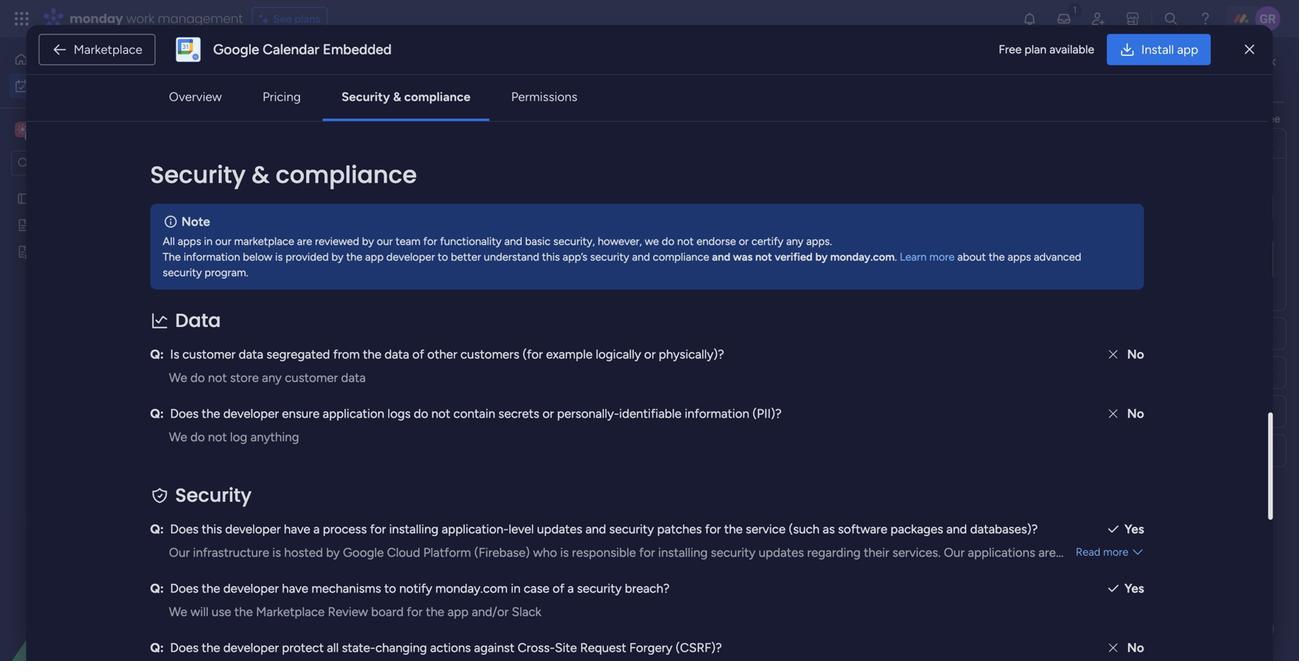 Task type: describe. For each thing, give the bounding box(es) containing it.
by down apps.
[[816, 250, 828, 264]]

0 horizontal spatial &
[[252, 158, 270, 191]]

today / 2 items
[[263, 249, 358, 269]]

however,
[[598, 235, 642, 248]]

without
[[263, 615, 319, 634]]

security down snyk.
[[577, 582, 622, 596]]

google inside the 'our infrastructure is hosted by google cloud platform (firebase) who is responsible for installing security updates regarding their services.  our applications are regularly scanned for vulnerabilities in, and updates to, 3rd party packages by snyk. any recommendations are immediately applied and released.'
[[343, 546, 384, 560]]

management
[[832, 282, 896, 296]]

application
[[323, 407, 385, 421]]

hosted
[[284, 546, 323, 560]]

items inside this week / 0 items
[[356, 394, 383, 407]]

home option
[[9, 47, 190, 72]]

no for physically)?
[[1128, 347, 1145, 362]]

segregated
[[267, 347, 330, 362]]

q: does the developer have mechanisms to notify monday.com in case of a security breach?
[[150, 582, 670, 596]]

notifications image
[[1022, 11, 1038, 27]]

apps inside 'all apps in our marketplace are reviewed by our team for functionality and basic security, however, we do not endorse or certify any apps. the information below is provided by the app developer to better understand this app's security and compliance and was not verified by monday.com . learn more'
[[178, 235, 201, 248]]

all apps in our marketplace are reviewed by our team for functionality and basic security, however, we do not endorse or certify any apps. the information below is provided by the app developer to better understand this app's security and compliance and was not verified by monday.com . learn more
[[163, 235, 955, 264]]

not left contain
[[432, 407, 450, 421]]

/ right later
[[302, 558, 309, 578]]

application logo image
[[176, 37, 201, 62]]

greg
[[1056, 252, 1082, 266]]

the up we do not log anything
[[202, 407, 220, 421]]

and down services.
[[900, 563, 921, 578]]

we
[[645, 235, 659, 248]]

1 horizontal spatial app
[[448, 605, 469, 620]]

Filter dashboard by text search field
[[297, 123, 439, 148]]

for up any
[[639, 546, 655, 560]]

the left service on the right of the page
[[724, 522, 743, 537]]

application-
[[442, 522, 509, 537]]

0 horizontal spatial customer
[[182, 347, 236, 362]]

we do not store any customer data
[[169, 371, 366, 385]]

public board image
[[16, 191, 31, 206]]

0 horizontal spatial data
[[239, 347, 263, 362]]

people
[[976, 249, 1010, 262]]

security,
[[553, 235, 595, 248]]

2 horizontal spatial data
[[385, 347, 409, 362]]

1 our from the left
[[215, 235, 231, 248]]

monday marketplace image
[[1125, 11, 1141, 27]]

greg robinson image inside main content
[[1026, 248, 1049, 271]]

app inside button
[[1177, 42, 1199, 57]]

1 vertical spatial this
[[202, 522, 222, 537]]

1 our from the left
[[169, 546, 190, 560]]

(csrf)?
[[676, 641, 722, 656]]

select product image
[[14, 11, 30, 27]]

invite members image
[[1091, 11, 1106, 27]]

add
[[265, 337, 285, 350]]

our infrastructure is hosted by google cloud platform (firebase) who is responsible for installing security updates regarding their services.  our applications are regularly scanned for vulnerabilities in, and updates to, 3rd party packages by snyk. any recommendations are immediately applied and released.
[[169, 546, 1056, 578]]

marketplace inside 'button'
[[74, 42, 142, 57]]

any
[[635, 563, 656, 578]]

2 horizontal spatial are
[[1039, 546, 1056, 560]]

my work
[[231, 59, 335, 94]]

have for mechanisms
[[282, 582, 308, 596]]

developer for application
[[223, 407, 279, 421]]

install
[[1142, 42, 1174, 57]]

not left endorse
[[677, 235, 694, 248]]

about the apps advanced security program.
[[163, 250, 1082, 279]]

2 vertical spatial are
[[764, 563, 782, 578]]

will
[[190, 605, 209, 620]]

install app button
[[1107, 34, 1211, 65]]

vulnerabilities
[[289, 563, 366, 578]]

0 vertical spatial installing
[[389, 522, 439, 537]]

choose the boards, columns and people you'd like to see
[[1003, 112, 1281, 125]]

verified
[[775, 250, 813, 264]]

/ right ensure
[[336, 390, 343, 409]]

pricing
[[263, 89, 301, 104]]

items inside without a date / 0 items
[[393, 619, 420, 632]]

you'd
[[1202, 112, 1229, 125]]

site
[[555, 641, 577, 656]]

physically)?
[[659, 347, 724, 362]]

snyk.
[[602, 563, 631, 578]]

do right logs
[[414, 407, 428, 421]]

not left store
[[208, 371, 227, 385]]

apps inside about the apps advanced security program.
[[1008, 250, 1031, 264]]

0 vertical spatial to
[[1250, 112, 1261, 125]]

functionality
[[440, 235, 502, 248]]

q: does the developer protect all state-changing actions against cross-site request forgery (csrf)?
[[150, 641, 722, 656]]

board
[[371, 605, 404, 620]]

identifiable
[[619, 407, 682, 421]]

2 inside the past dates / 2 items
[[353, 197, 359, 210]]

is left hosted
[[272, 546, 281, 560]]

choose
[[1003, 112, 1041, 125]]

next
[[263, 446, 294, 466]]

main workspace button
[[11, 116, 152, 143]]

/ right 'date'
[[372, 615, 380, 634]]

this
[[263, 390, 292, 409]]

mar 8
[[1081, 281, 1107, 294]]

& inside button
[[393, 89, 401, 104]]

cloud
[[387, 546, 420, 560]]

see
[[273, 12, 292, 25]]

monday work management
[[70, 10, 243, 27]]

today
[[263, 249, 307, 269]]

in inside 'all apps in our marketplace are reviewed by our team for functionality and basic security, however, we do not endorse or certify any apps. the information below is provided by the app developer to better understand this app's security and compliance and was not verified by monday.com . learn more'
[[204, 235, 213, 248]]

does for does the developer have mechanisms to notify monday.com in case of a security breach?
[[170, 582, 199, 596]]

as
[[823, 522, 835, 537]]

dapulse x slim image
[[1245, 40, 1255, 59]]

by up vulnerabilities
[[326, 546, 340, 560]]

by right reviewed
[[362, 235, 374, 248]]

and down the cloud
[[385, 563, 406, 578]]

lottie animation image
[[0, 504, 199, 662]]

items inside later / 0 items
[[323, 563, 350, 576]]

service
[[746, 522, 786, 537]]

security inside about the apps advanced security program.
[[163, 266, 202, 279]]

permissions
[[511, 89, 578, 104]]

changing
[[376, 641, 427, 656]]

0 horizontal spatial any
[[262, 371, 282, 385]]

/ right dates
[[342, 193, 349, 213]]

more inside 'all apps in our marketplace are reviewed by our team for functionality and basic security, however, we do not endorse or certify any apps. the information below is provided by the app developer to better understand this app's security and compliance and was not verified by monday.com . learn more'
[[930, 250, 955, 264]]

security inside button
[[342, 89, 390, 104]]

2 vertical spatial security
[[175, 483, 252, 509]]

notify
[[399, 582, 432, 596]]

level
[[509, 522, 534, 537]]

q: does this developer have a process for installing application-level updates and security patches for the service (such as software packages and databases)?
[[150, 522, 1038, 537]]

by down 'responsible'
[[585, 563, 599, 578]]

/ down reviewed
[[311, 249, 318, 269]]

security up 'responsible'
[[609, 522, 654, 537]]

the down use
[[202, 641, 220, 656]]

1 vertical spatial updates
[[759, 546, 804, 560]]

all
[[327, 641, 339, 656]]

my
[[231, 59, 266, 94]]

not left log
[[208, 430, 227, 445]]

from
[[333, 347, 360, 362]]

other
[[427, 347, 457, 362]]

see plans
[[273, 12, 320, 25]]

does for does the developer protect all state-changing actions against cross-site request forgery (csrf)?
[[170, 641, 199, 656]]

or inside 'all apps in our marketplace are reviewed by our team for functionality and basic security, however, we do not endorse or certify any apps. the information below is provided by the app developer to better understand this app's security and compliance and was not verified by monday.com . learn more'
[[739, 235, 749, 248]]

3 no from the top
[[1128, 641, 1145, 656]]

and up released.
[[947, 522, 967, 537]]

lottie animation element
[[0, 504, 199, 662]]

item
[[288, 337, 310, 350]]

1 vertical spatial security & compliance
[[150, 158, 417, 191]]

immediately
[[785, 563, 853, 578]]

cross-
[[518, 641, 555, 656]]

against
[[474, 641, 515, 656]]

released.
[[924, 563, 974, 578]]

have for a
[[284, 522, 310, 537]]

review
[[328, 605, 368, 620]]

case
[[524, 582, 550, 596]]

anything
[[251, 430, 299, 445]]

developer for a
[[225, 522, 281, 537]]

learn more link
[[900, 250, 955, 264]]

do
[[687, 283, 700, 295]]

platform
[[423, 546, 471, 560]]

to-
[[672, 283, 687, 295]]

0 horizontal spatial or
[[543, 407, 554, 421]]

do for we do not log anything
[[190, 430, 205, 445]]

request
[[580, 641, 626, 656]]

and left people
[[1145, 112, 1163, 125]]

+ add item
[[256, 337, 310, 350]]

for down hosted
[[270, 563, 286, 578]]

0 horizontal spatial updates
[[409, 563, 454, 578]]

(such
[[789, 522, 820, 537]]

list
[[1255, 70, 1269, 83]]

software
[[838, 522, 888, 537]]

breach?
[[625, 582, 670, 596]]

permissions button
[[499, 81, 590, 113]]

who
[[533, 546, 557, 560]]

monday.com inside 'all apps in our marketplace are reviewed by our team for functionality and basic security, however, we do not endorse or certify any apps. the information below is provided by the app developer to better understand this app's security and compliance and was not verified by monday.com . learn more'
[[831, 250, 895, 264]]

private board image
[[16, 245, 31, 259]]

any inside 'all apps in our marketplace are reviewed by our team for functionality and basic security, however, we do not endorse or certify any apps. the information below is provided by the app developer to better understand this app's security and compliance and was not verified by monday.com . learn more'
[[786, 235, 804, 248]]

secrets
[[499, 407, 540, 421]]

yes for q: does the developer have mechanisms to notify monday.com in case of a security breach?
[[1125, 582, 1145, 596]]

in,
[[369, 563, 382, 578]]

1 vertical spatial of
[[553, 582, 565, 596]]

does for does the developer ensure application logs do not contain secrets or personally-identifiable information (pii)?
[[170, 407, 199, 421]]

applied
[[856, 563, 897, 578]]

applications
[[968, 546, 1036, 560]]

week for this
[[295, 390, 332, 409]]

forgery
[[630, 641, 673, 656]]

home link
[[9, 47, 190, 72]]

compliance inside 'all apps in our marketplace are reviewed by our team for functionality and basic security, however, we do not endorse or certify any apps. the information below is provided by the app developer to better understand this app's security and compliance and was not verified by monday.com . learn more'
[[653, 250, 710, 264]]

none text field inside main content
[[1013, 194, 1274, 221]]

ensure
[[282, 407, 320, 421]]



Task type: vqa. For each thing, say whether or not it's contained in the screenshot.
the bottom access
no



Task type: locate. For each thing, give the bounding box(es) containing it.
are down service on the right of the page
[[764, 563, 782, 578]]

or
[[739, 235, 749, 248], [644, 347, 656, 362], [543, 407, 554, 421]]

all
[[163, 235, 175, 248]]

2 horizontal spatial or
[[739, 235, 749, 248]]

customer up this week / 0 items
[[285, 371, 338, 385]]

yes up read more "link"
[[1125, 522, 1145, 537]]

google calendar embedded
[[213, 41, 392, 58]]

do inside 'all apps in our marketplace are reviewed by our team for functionality and basic security, however, we do not endorse or certify any apps. the information below is provided by the app developer to better understand this app's security and compliance and was not verified by monday.com . learn more'
[[662, 235, 675, 248]]

(firebase)
[[474, 546, 530, 560]]

search everything image
[[1163, 11, 1179, 27]]

items right dates
[[361, 197, 389, 210]]

0 horizontal spatial 0
[[313, 563, 320, 576]]

0 vertical spatial no
[[1128, 347, 1145, 362]]

in down the note at the top
[[204, 235, 213, 248]]

data up store
[[239, 347, 263, 362]]

do for to do list
[[1239, 70, 1252, 83]]

does down regularly
[[170, 582, 199, 596]]

our up released.
[[944, 546, 965, 560]]

log
[[230, 430, 247, 445]]

for right patches
[[705, 522, 721, 537]]

1 horizontal spatial our
[[944, 546, 965, 560]]

8
[[1101, 281, 1107, 294]]

is inside 'all apps in our marketplace are reviewed by our team for functionality and basic security, however, we do not endorse or certify any apps. the information below is provided by the app developer to better understand this app's security and compliance and was not verified by monday.com . learn more'
[[275, 250, 283, 264]]

data down "from" at bottom
[[341, 371, 366, 385]]

more inside "link"
[[1104, 546, 1129, 559]]

this week / 0 items
[[263, 390, 383, 409]]

2 does from the top
[[170, 522, 199, 537]]

2 yes from the top
[[1125, 582, 1145, 596]]

security & compliance
[[342, 89, 471, 104], [150, 158, 417, 191]]

install app
[[1142, 42, 1199, 57]]

developer down scanned
[[223, 582, 279, 596]]

project for project management
[[794, 282, 829, 296]]

0 horizontal spatial monday.com
[[436, 582, 508, 596]]

data left other at the left bottom of page
[[385, 347, 409, 362]]

0 vertical spatial 0
[[347, 394, 354, 407]]

or right the secrets
[[543, 407, 554, 421]]

2 our from the left
[[377, 235, 393, 248]]

0 vertical spatial any
[[786, 235, 804, 248]]

and up understand at top left
[[504, 235, 523, 248]]

the right use
[[234, 605, 253, 620]]

security inside 'all apps in our marketplace are reviewed by our team for functionality and basic security, however, we do not endorse or certify any apps. the information below is provided by the app developer to better understand this app's security and compliance and was not verified by monday.com . learn more'
[[590, 250, 630, 264]]

None text field
[[1013, 194, 1274, 221]]

0 vertical spatial information
[[184, 250, 240, 264]]

was
[[733, 250, 753, 264]]

developer
[[386, 250, 435, 264], [223, 407, 279, 421], [225, 522, 281, 537], [223, 582, 279, 596], [223, 641, 279, 656]]

1 vertical spatial are
[[1039, 546, 1056, 560]]

1 horizontal spatial to
[[438, 250, 448, 264]]

developer down team
[[386, 250, 435, 264]]

the up use
[[202, 582, 220, 596]]

by down reviewed
[[332, 250, 344, 264]]

1 vertical spatial google
[[343, 546, 384, 560]]

monday.com up the project management link
[[831, 250, 895, 264]]

1 does from the top
[[170, 407, 199, 421]]

packages inside the 'our infrastructure is hosted by google cloud platform (firebase) who is responsible for installing security updates regarding their services.  our applications are regularly scanned for vulnerabilities in, and updates to, 3rd party packages by snyk. any recommendations are immediately applied and released.'
[[529, 563, 582, 578]]

main content
[[207, 38, 1299, 662]]

1 horizontal spatial monday.com
[[831, 250, 895, 264]]

0 vertical spatial in
[[204, 235, 213, 248]]

1 horizontal spatial in
[[511, 582, 521, 596]]

q: for q: does the developer have mechanisms to notify monday.com in case of a security breach?
[[150, 582, 164, 596]]

2 vertical spatial a
[[322, 615, 332, 634]]

0 inside later / 0 items
[[313, 563, 320, 576]]

0 vertical spatial security & compliance
[[342, 89, 471, 104]]

we left will at bottom
[[169, 605, 187, 620]]

1 vertical spatial no
[[1128, 407, 1145, 421]]

q: is customer data segregated from the data of other customers (for example logically or physically)?
[[150, 347, 724, 362]]

for inside 'all apps in our marketplace are reviewed by our team for functionality and basic security, however, we do not endorse or certify any apps. the information below is provided by the app developer to better understand this app's security and compliance and was not verified by monday.com . learn more'
[[423, 235, 437, 248]]

0 vertical spatial of
[[413, 347, 424, 362]]

installing inside the 'our infrastructure is hosted by google cloud platform (firebase) who is responsible for installing security updates regarding their services.  our applications are regularly scanned for vulnerabilities in, and updates to, 3rd party packages by snyk. any recommendations are immediately applied and released.'
[[658, 546, 708, 560]]

yes for q: does this developer have a process for installing application-level updates and security patches for the service (such as software packages and databases)?
[[1125, 522, 1145, 537]]

monday.com down to,
[[436, 582, 508, 596]]

greg robinson image
[[1256, 6, 1281, 31], [1026, 248, 1049, 271]]

workspace selection element
[[15, 120, 130, 141]]

and
[[1145, 112, 1163, 125], [504, 235, 523, 248], [632, 250, 650, 264], [712, 250, 731, 264], [586, 522, 606, 537], [947, 522, 967, 537], [385, 563, 406, 578], [900, 563, 921, 578]]

1 q: from the top
[[150, 347, 164, 362]]

2 workspace image from the left
[[17, 121, 28, 138]]

developer up infrastructure at bottom left
[[225, 522, 281, 537]]

week right next
[[298, 446, 335, 466]]

actions
[[430, 641, 471, 656]]

1 vertical spatial monday.com
[[436, 582, 508, 596]]

below
[[243, 250, 273, 264]]

basic
[[525, 235, 551, 248]]

packages down who
[[529, 563, 582, 578]]

0 horizontal spatial to
[[384, 582, 396, 596]]

0 horizontal spatial information
[[184, 250, 240, 264]]

0 vertical spatial are
[[297, 235, 312, 248]]

1 horizontal spatial 2
[[353, 197, 359, 210]]

1 vertical spatial a
[[568, 582, 574, 596]]

customer
[[182, 347, 236, 362], [285, 371, 338, 385]]

our up program. at the left top of page
[[215, 235, 231, 248]]

without a date / 0 items
[[263, 615, 420, 634]]

are left read
[[1039, 546, 1056, 560]]

(pii)?
[[753, 407, 782, 421]]

1 no from the top
[[1128, 347, 1145, 362]]

app left and/or at the left bottom
[[448, 605, 469, 620]]

installing
[[389, 522, 439, 537], [658, 546, 708, 560]]

example
[[546, 347, 593, 362]]

updates up who
[[537, 522, 583, 537]]

2 no from the top
[[1128, 407, 1145, 421]]

2 q: from the top
[[150, 407, 164, 421]]

week for next
[[298, 446, 335, 466]]

past
[[263, 193, 294, 213]]

security down 'however,'
[[590, 250, 630, 264]]

1 vertical spatial 0
[[313, 563, 320, 576]]

project for project
[[254, 281, 289, 295]]

0 vertical spatial monday.com
[[831, 250, 895, 264]]

0 vertical spatial week
[[295, 390, 332, 409]]

party
[[497, 563, 526, 578]]

2 our from the left
[[944, 546, 965, 560]]

2 horizontal spatial app
[[1177, 42, 1199, 57]]

1 horizontal spatial of
[[553, 582, 565, 596]]

reviewed
[[315, 235, 359, 248]]

to
[[1250, 112, 1261, 125], [438, 250, 448, 264], [384, 582, 396, 596]]

3 q: from the top
[[150, 522, 164, 537]]

free
[[999, 42, 1022, 56]]

public board image
[[16, 218, 31, 233]]

apps down the note at the top
[[178, 235, 201, 248]]

q: does the developer ensure application logs do not contain secrets or personally-identifiable information (pii)?
[[150, 407, 782, 421]]

google up in,
[[343, 546, 384, 560]]

security inside the 'our infrastructure is hosted by google cloud platform (firebase) who is responsible for installing security updates regarding their services.  our applications are regularly scanned for vulnerabilities in, and updates to, 3rd party packages by snyk. any recommendations are immediately applied and released.'
[[711, 546, 756, 560]]

0 vertical spatial marketplace
[[74, 42, 142, 57]]

None search field
[[297, 123, 439, 148]]

1 horizontal spatial greg robinson image
[[1256, 6, 1281, 31]]

0 vertical spatial packages
[[891, 522, 944, 537]]

project
[[254, 281, 289, 295], [794, 282, 829, 296]]

0 vertical spatial we
[[169, 371, 187, 385]]

their
[[864, 546, 890, 560]]

0 up changing
[[383, 619, 390, 632]]

and down we at the top
[[632, 250, 650, 264]]

the inside 'all apps in our marketplace are reviewed by our team for functionality and basic security, however, we do not endorse or certify any apps. the information below is provided by the app developer to better understand this app's security and compliance and was not verified by monday.com . learn more'
[[346, 250, 363, 264]]

people
[[1166, 112, 1200, 125]]

no for (pii)?
[[1128, 407, 1145, 421]]

do right to
[[1239, 70, 1252, 83]]

we for security
[[169, 605, 187, 620]]

apps left advanced on the top right of the page
[[1008, 250, 1031, 264]]

overview button
[[157, 81, 234, 113]]

2 vertical spatial we
[[169, 605, 187, 620]]

1 horizontal spatial data
[[341, 371, 366, 385]]

developer for all
[[223, 641, 279, 656]]

like
[[1232, 112, 1248, 125]]

1 horizontal spatial our
[[377, 235, 393, 248]]

1 vertical spatial have
[[282, 582, 308, 596]]

3 we from the top
[[169, 605, 187, 620]]

and down endorse
[[712, 250, 731, 264]]

main content containing past dates /
[[207, 38, 1299, 662]]

work
[[272, 59, 335, 94]]

0 inside without a date / 0 items
[[383, 619, 390, 632]]

security & compliance inside security & compliance button
[[342, 89, 471, 104]]

a right case
[[568, 582, 574, 596]]

google up my
[[213, 41, 259, 58]]

0 horizontal spatial a
[[313, 522, 320, 537]]

information inside 'all apps in our marketplace are reviewed by our team for functionality and basic security, however, we do not endorse or certify any apps. the information below is provided by the app developer to better understand this app's security and compliance and was not verified by monday.com . learn more'
[[184, 250, 240, 264]]

our
[[215, 235, 231, 248], [377, 235, 393, 248]]

security
[[342, 89, 390, 104], [150, 158, 246, 191], [175, 483, 252, 509]]

project down verified
[[794, 282, 829, 296]]

developer inside 'all apps in our marketplace are reviewed by our team for functionality and basic security, however, we do not endorse or certify any apps. the information below is provided by the app developer to better understand this app's security and compliance and was not verified by monday.com . learn more'
[[386, 250, 435, 264]]

does
[[170, 407, 199, 421], [170, 522, 199, 537], [170, 582, 199, 596], [170, 641, 199, 656]]

note alert
[[150, 204, 1145, 290]]

4 q: from the top
[[150, 582, 164, 596]]

the down reviewed
[[346, 250, 363, 264]]

list box
[[0, 182, 199, 476]]

advanced
[[1034, 250, 1082, 264]]

1 vertical spatial 2
[[322, 253, 328, 266]]

1 image
[[1068, 1, 1082, 18]]

week right this
[[295, 390, 332, 409]]

/ down application
[[338, 446, 346, 466]]

1 yes from the top
[[1125, 522, 1145, 537]]

0 horizontal spatial 2
[[322, 253, 328, 266]]

1 vertical spatial app
[[365, 250, 384, 264]]

1 horizontal spatial this
[[542, 250, 560, 264]]

installing down patches
[[658, 546, 708, 560]]

we do not log anything
[[169, 430, 299, 445]]

1 horizontal spatial any
[[786, 235, 804, 248]]

have down later / 0 items
[[282, 582, 308, 596]]

learn
[[900, 250, 927, 264]]

2 vertical spatial app
[[448, 605, 469, 620]]

1 horizontal spatial or
[[644, 347, 656, 362]]

1 horizontal spatial a
[[322, 615, 332, 634]]

overview
[[169, 89, 222, 104]]

in down party
[[511, 582, 521, 596]]

do left store
[[190, 371, 205, 385]]

boards,
[[1063, 112, 1099, 125]]

greg robinson image up list
[[1256, 6, 1281, 31]]

we for data
[[169, 430, 187, 445]]

see
[[1264, 112, 1281, 125]]

later / 0 items
[[263, 558, 350, 578]]

1 vertical spatial any
[[262, 371, 282, 385]]

does up we do not log anything
[[170, 407, 199, 421]]

is
[[275, 250, 283, 264], [272, 546, 281, 560], [560, 546, 569, 560]]

to inside 'all apps in our marketplace are reviewed by our team for functionality and basic security, however, we do not endorse or certify any apps. the information below is provided by the app developer to better understand this app's security and compliance and was not verified by monday.com . learn more'
[[438, 250, 448, 264]]

do inside button
[[1239, 70, 1252, 83]]

security & compliance up filter dashboard by text search field
[[342, 89, 471, 104]]

security & compliance up past
[[150, 158, 417, 191]]

of left other at the left bottom of page
[[413, 347, 424, 362]]

0 vertical spatial a
[[313, 522, 320, 537]]

app right today / 2 items on the top left of page
[[365, 250, 384, 264]]

we
[[169, 371, 187, 385], [169, 430, 187, 445], [169, 605, 187, 620]]

1 workspace image from the left
[[15, 121, 30, 138]]

2
[[353, 197, 359, 210], [322, 253, 328, 266]]

1 vertical spatial customer
[[285, 371, 338, 385]]

1 vertical spatial or
[[644, 347, 656, 362]]

a up hosted
[[313, 522, 320, 537]]

1 vertical spatial information
[[685, 407, 750, 421]]

1 vertical spatial yes
[[1125, 582, 1145, 596]]

to,
[[457, 563, 472, 578]]

items
[[361, 197, 389, 210], [331, 253, 358, 266], [356, 394, 383, 407], [323, 563, 350, 576], [393, 619, 420, 632]]

compliance inside security & compliance button
[[404, 89, 471, 104]]

security up the note at the top
[[150, 158, 246, 191]]

do for we do not store any customer data
[[190, 371, 205, 385]]

main
[[36, 122, 63, 137]]

the left boards, at the top of the page
[[1044, 112, 1060, 125]]

0 horizontal spatial google
[[213, 41, 259, 58]]

0 vertical spatial have
[[284, 522, 310, 537]]

read more link
[[1076, 544, 1145, 560]]

0 horizontal spatial installing
[[389, 522, 439, 537]]

q: for q: is customer data segregated from the data of other customers (for example logically or physically)?
[[150, 347, 164, 362]]

2 inside today / 2 items
[[322, 253, 328, 266]]

patches
[[657, 522, 702, 537]]

the down the notify
[[426, 605, 445, 620]]

developer for mechanisms
[[223, 582, 279, 596]]

to-do
[[672, 283, 700, 295]]

0 vertical spatial security
[[342, 89, 390, 104]]

0 horizontal spatial of
[[413, 347, 424, 362]]

0 vertical spatial &
[[393, 89, 401, 104]]

packages
[[891, 522, 944, 537], [529, 563, 582, 578]]

help image
[[1198, 11, 1214, 27]]

is right who
[[560, 546, 569, 560]]

1 horizontal spatial project
[[794, 282, 829, 296]]

security up filter dashboard by text search field
[[342, 89, 390, 104]]

1 vertical spatial installing
[[658, 546, 708, 560]]

0 down hosted
[[313, 563, 320, 576]]

better
[[451, 250, 481, 264]]

2 vertical spatial compliance
[[653, 250, 710, 264]]

logically
[[596, 347, 641, 362]]

1 vertical spatial apps
[[1008, 250, 1031, 264]]

slack
[[512, 605, 542, 620]]

0 vertical spatial app
[[1177, 42, 1199, 57]]

1 horizontal spatial apps
[[1008, 250, 1031, 264]]

the inside main content
[[1044, 112, 1060, 125]]

app right install
[[1177, 42, 1199, 57]]

& up filter dashboard by text search field
[[393, 89, 401, 104]]

&
[[393, 89, 401, 104], [252, 158, 270, 191]]

option
[[0, 185, 199, 188]]

1 we from the top
[[169, 371, 187, 385]]

this inside 'all apps in our marketplace are reviewed by our team for functionality and basic security, however, we do not endorse or certify any apps. the information below is provided by the app developer to better understand this app's security and compliance and was not verified by monday.com . learn more'
[[542, 250, 560, 264]]

marketplace
[[234, 235, 294, 248]]

app inside 'all apps in our marketplace are reviewed by our team for functionality and basic security, however, we do not endorse or certify any apps. the information below is provided by the app developer to better understand this app's security and compliance and was not verified by monday.com . learn more'
[[365, 250, 384, 264]]

0 vertical spatial google
[[213, 41, 259, 58]]

group
[[696, 249, 727, 262]]

we down is
[[169, 371, 187, 385]]

0 inside this week / 0 items
[[347, 394, 354, 407]]

not down certify on the right of the page
[[755, 250, 772, 264]]

provided
[[286, 250, 329, 264]]

have
[[284, 522, 310, 537], [282, 582, 308, 596]]

data
[[239, 347, 263, 362], [385, 347, 409, 362], [341, 371, 366, 385]]

are inside 'all apps in our marketplace are reviewed by our team for functionality and basic security, however, we do not endorse or certify any apps. the information below is provided by the app developer to better understand this app's security and compliance and was not verified by monday.com . learn more'
[[297, 235, 312, 248]]

0 down "from" at bottom
[[347, 394, 354, 407]]

items up changing
[[393, 619, 420, 632]]

later
[[263, 558, 298, 578]]

for right process
[[370, 522, 386, 537]]

this up infrastructure at bottom left
[[202, 522, 222, 537]]

does for does this developer have a process for installing application-level updates and security patches for the service (such as software packages and databases)?
[[170, 522, 199, 537]]

2 we from the top
[[169, 430, 187, 445]]

a up all
[[322, 615, 332, 634]]

security down the
[[163, 266, 202, 279]]

are up provided
[[297, 235, 312, 248]]

q:
[[150, 347, 164, 362], [150, 407, 164, 421], [150, 522, 164, 537], [150, 582, 164, 596], [150, 641, 164, 656]]

more right read
[[1104, 546, 1129, 559]]

2 vertical spatial or
[[543, 407, 554, 421]]

recommendations
[[660, 563, 761, 578]]

0 vertical spatial updates
[[537, 522, 583, 537]]

0 horizontal spatial are
[[297, 235, 312, 248]]

read
[[1076, 546, 1101, 559]]

2 vertical spatial 0
[[383, 619, 390, 632]]

is right below
[[275, 250, 283, 264]]

0 vertical spatial more
[[930, 250, 955, 264]]

0 horizontal spatial this
[[202, 522, 222, 537]]

see plans button
[[252, 7, 328, 30]]

1 vertical spatial security
[[150, 158, 246, 191]]

apps
[[178, 235, 201, 248], [1008, 250, 1031, 264]]

1 horizontal spatial customer
[[285, 371, 338, 385]]

state-
[[342, 641, 376, 656]]

workspace image
[[15, 121, 30, 138], [17, 121, 28, 138]]

of
[[413, 347, 424, 362], [553, 582, 565, 596]]

the right "from" at bottom
[[363, 347, 382, 362]]

2 vertical spatial no
[[1128, 641, 1145, 656]]

1 horizontal spatial &
[[393, 89, 401, 104]]

update feed image
[[1056, 11, 1072, 27]]

we will use the marketplace review board for the app and/or slack
[[169, 605, 542, 620]]

this down basic
[[542, 250, 560, 264]]

2 right dates
[[353, 197, 359, 210]]

2 vertical spatial to
[[384, 582, 396, 596]]

endorse
[[697, 235, 736, 248]]

2 horizontal spatial a
[[568, 582, 574, 596]]

services.
[[893, 546, 941, 560]]

4 does from the top
[[170, 641, 199, 656]]

2 horizontal spatial 0
[[383, 619, 390, 632]]

any
[[786, 235, 804, 248], [262, 371, 282, 385]]

2 vertical spatial updates
[[409, 563, 454, 578]]

0 horizontal spatial packages
[[529, 563, 582, 578]]

columns
[[1101, 112, 1143, 125]]

5 q: from the top
[[150, 641, 164, 656]]

items inside the past dates / 2 items
[[361, 197, 389, 210]]

q: for q: does the developer protect all state-changing actions against cross-site request forgery (csrf)?
[[150, 641, 164, 656]]

a
[[313, 522, 320, 537], [568, 582, 574, 596], [322, 615, 332, 634]]

3 does from the top
[[170, 582, 199, 596]]

pricing button
[[250, 81, 313, 113]]

items inside today / 2 items
[[331, 253, 358, 266]]

items down reviewed
[[331, 253, 358, 266]]

items up mechanisms
[[323, 563, 350, 576]]

1 vertical spatial in
[[511, 582, 521, 596]]

our up regularly
[[169, 546, 190, 560]]

1 vertical spatial marketplace
[[256, 605, 325, 620]]

1 vertical spatial compliance
[[276, 158, 417, 191]]

(for
[[523, 347, 543, 362]]

the inside about the apps advanced security program.
[[989, 250, 1005, 264]]

0 vertical spatial 2
[[353, 197, 359, 210]]

developer up log
[[223, 407, 279, 421]]

customer right is
[[182, 347, 236, 362]]

and up 'responsible'
[[586, 522, 606, 537]]

compliance
[[404, 89, 471, 104], [276, 158, 417, 191], [653, 250, 710, 264]]

do left log
[[190, 430, 205, 445]]

q: for q: does this developer have a process for installing application-level updates and security patches for the service (such as software packages and databases)?
[[150, 522, 164, 537]]

.
[[895, 250, 897, 264]]

1 vertical spatial more
[[1104, 546, 1129, 559]]

q: for q: does the developer ensure application logs do not contain secrets or personally-identifiable information (pii)?
[[150, 407, 164, 421]]

0 horizontal spatial app
[[365, 250, 384, 264]]

0 horizontal spatial apps
[[178, 235, 201, 248]]

marketplace up protect
[[256, 605, 325, 620]]

for down the notify
[[407, 605, 423, 620]]

1 horizontal spatial information
[[685, 407, 750, 421]]

1 horizontal spatial google
[[343, 546, 384, 560]]

project management
[[794, 282, 896, 296]]

2 down reviewed
[[322, 253, 328, 266]]

0 horizontal spatial marketplace
[[74, 42, 142, 57]]



